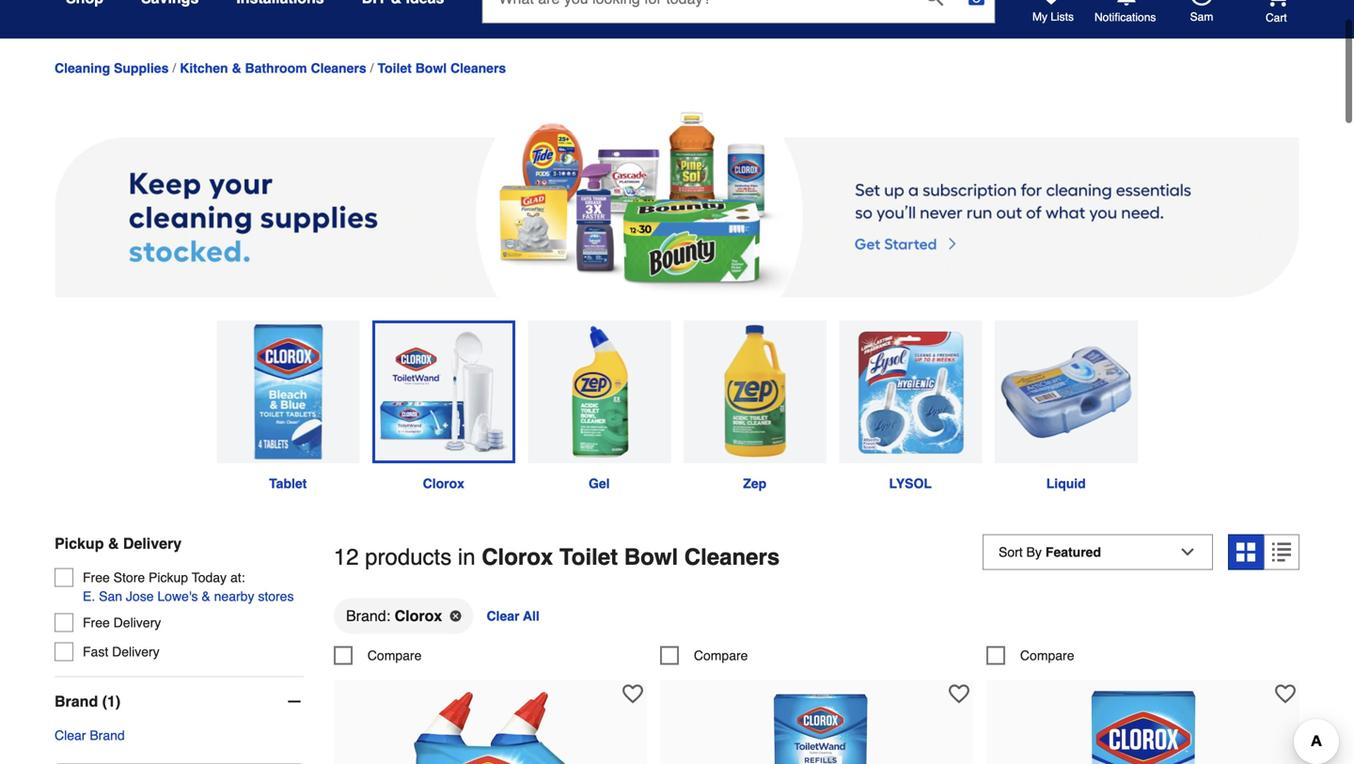 Task type: vqa. For each thing, say whether or not it's contained in the screenshot.
"30.3-"
no



Task type: locate. For each thing, give the bounding box(es) containing it.
0 horizontal spatial cleaners
[[311, 60, 366, 76]]

&
[[232, 60, 241, 76], [108, 535, 119, 553], [202, 589, 210, 604]]

12 products in clorox toilet bowl cleaners
[[334, 545, 780, 570]]

zep
[[743, 476, 767, 491]]

compare inside 3773587 element
[[367, 648, 422, 663]]

delivery up free store pickup today at:
[[123, 535, 182, 553]]

free
[[83, 570, 110, 585], [83, 616, 110, 631]]

clear inside button
[[55, 728, 86, 743]]

2 horizontal spatial compare
[[1020, 648, 1074, 663]]

sam
[[1190, 10, 1213, 24]]

pickup up lowe's
[[149, 570, 188, 585]]

3 compare from the left
[[1020, 648, 1074, 663]]

nearby
[[214, 589, 254, 604]]

brand (1)
[[55, 693, 121, 711]]

2 vertical spatial &
[[202, 589, 210, 604]]

close circle filled image
[[450, 611, 461, 622]]

None search field
[[482, 0, 995, 41]]

compare inside 50162697 element
[[1020, 648, 1074, 663]]

delivery down jose
[[113, 616, 161, 631]]

free down e.
[[83, 616, 110, 631]]

clear inside 'button'
[[487, 609, 520, 624]]

1 compare from the left
[[367, 648, 422, 663]]

list box
[[334, 598, 1300, 646]]

compare inside 1000282179 'element'
[[694, 648, 748, 663]]

1 horizontal spatial heart outline image
[[1275, 684, 1296, 705]]

brand:
[[346, 607, 390, 625]]

zep link
[[677, 321, 833, 493]]

2 vertical spatial delivery
[[112, 645, 160, 660]]

2 compare from the left
[[694, 648, 748, 663]]

3773587 element
[[334, 646, 422, 665]]

brand
[[55, 693, 98, 711], [90, 728, 125, 743]]

clorox right in
[[482, 545, 553, 570]]

tablet
[[269, 476, 307, 491]]

clear left all
[[487, 609, 520, 624]]

gel link
[[521, 321, 677, 493]]

0 horizontal spatial /
[[172, 61, 176, 76]]

1 horizontal spatial cleaners
[[450, 60, 506, 76]]

1 free from the top
[[83, 570, 110, 585]]

brand left (1)
[[55, 693, 98, 711]]

clear down brand (1)
[[55, 728, 86, 743]]

clorox toiletwand disinfecting refills 20-count toilet bowl cleaner image
[[713, 690, 920, 764]]

1 horizontal spatial pickup
[[149, 570, 188, 585]]

0 vertical spatial toilet
[[378, 60, 412, 76]]

free up e.
[[83, 570, 110, 585]]

toilet bowl cleaners form gel image
[[528, 321, 671, 464]]

clorox ultra clean toilet tablets 4-count rain clean toilet bowl cleaner image
[[1039, 690, 1246, 764]]

2 horizontal spatial &
[[232, 60, 241, 76]]

toilet bowl cleaners link
[[378, 60, 506, 76]]

tablet link
[[210, 321, 366, 493]]

0 horizontal spatial compare
[[367, 648, 422, 663]]

toilet
[[378, 60, 412, 76], [559, 545, 618, 570]]

clorox inside list box
[[395, 607, 442, 625]]

clear brand button
[[55, 727, 125, 745]]

cart button
[[1239, 0, 1288, 25]]

1 horizontal spatial toilet
[[559, 545, 618, 570]]

0 vertical spatial free
[[83, 570, 110, 585]]

bowl
[[415, 60, 447, 76], [624, 545, 678, 570]]

1 vertical spatial toilet
[[559, 545, 618, 570]]

delivery for fast delivery
[[112, 645, 160, 660]]

0 horizontal spatial bowl
[[415, 60, 447, 76]]

fast delivery
[[83, 645, 160, 660]]

e.
[[83, 589, 95, 604]]

clear
[[487, 609, 520, 624], [55, 728, 86, 743]]

& inside button
[[202, 589, 210, 604]]

search image
[[925, 0, 944, 6]]

1000282179 element
[[660, 646, 748, 665]]

/ left 'kitchen'
[[172, 61, 176, 76]]

0 vertical spatial bowl
[[415, 60, 447, 76]]

lowe's
[[157, 589, 198, 604]]

Search Query text field
[[483, 0, 910, 23]]

& inside the cleaning supplies / kitchen & bathroom cleaners / toilet bowl cleaners
[[232, 60, 241, 76]]

0 horizontal spatial heart outline image
[[622, 684, 643, 705]]

0 vertical spatial &
[[232, 60, 241, 76]]

0 vertical spatial clorox
[[423, 476, 464, 491]]

compare
[[367, 648, 422, 663], [694, 648, 748, 663], [1020, 648, 1074, 663]]

& down today on the bottom
[[202, 589, 210, 604]]

clorox clinging bleach gel 2-pack 48-fl oz ocean mist toilet bowl cleaner image
[[387, 690, 594, 764]]

2 horizontal spatial cleaners
[[684, 545, 780, 570]]

lowe's home improvement notification center image
[[1115, 0, 1138, 6]]

2 free from the top
[[83, 616, 110, 631]]

delivery
[[123, 535, 182, 553], [113, 616, 161, 631], [112, 645, 160, 660]]

brand down (1)
[[90, 728, 125, 743]]

1 horizontal spatial &
[[202, 589, 210, 604]]

1 vertical spatial clear
[[55, 728, 86, 743]]

/
[[172, 61, 176, 76], [370, 61, 374, 76]]

1 vertical spatial free
[[83, 616, 110, 631]]

0 vertical spatial delivery
[[123, 535, 182, 553]]

& right 'kitchen'
[[232, 60, 241, 76]]

1 vertical spatial delivery
[[113, 616, 161, 631]]

toilet bowl cleaners brand zep image
[[683, 321, 826, 464]]

1 horizontal spatial compare
[[694, 648, 748, 663]]

free for free delivery
[[83, 616, 110, 631]]

0 horizontal spatial &
[[108, 535, 119, 553]]

1 vertical spatial brand
[[90, 728, 125, 743]]

clorox up in
[[423, 476, 464, 491]]

0 vertical spatial clear
[[487, 609, 520, 624]]

liquid link
[[988, 321, 1144, 493]]

kitchen
[[180, 60, 228, 76]]

1 vertical spatial bowl
[[624, 545, 678, 570]]

1 horizontal spatial /
[[370, 61, 374, 76]]

1 horizontal spatial clear
[[487, 609, 520, 624]]

& for lowe's
[[202, 589, 210, 604]]

& up 'store'
[[108, 535, 119, 553]]

2 / from the left
[[370, 61, 374, 76]]

my lists link
[[1032, 0, 1074, 24]]

my
[[1032, 10, 1048, 24]]

0 horizontal spatial toilet
[[378, 60, 412, 76]]

all
[[523, 609, 539, 624]]

2 vertical spatial clorox
[[395, 607, 442, 625]]

clear all button
[[485, 598, 541, 635]]

cleaners for kitchen
[[311, 60, 366, 76]]

notifications
[[1095, 11, 1156, 24]]

heart outline image
[[622, 684, 643, 705], [1275, 684, 1296, 705]]

0 vertical spatial pickup
[[55, 535, 104, 553]]

pickup up e.
[[55, 535, 104, 553]]

/ left toilet bowl cleaners link
[[370, 61, 374, 76]]

toilet bowl cleaners form tablet image
[[217, 321, 359, 464]]

1 vertical spatial &
[[108, 535, 119, 553]]

clorox left close circle filled "icon"
[[395, 607, 442, 625]]

1 vertical spatial pickup
[[149, 570, 188, 585]]

lowe's home improvement lists image
[[1040, 0, 1063, 6]]

in
[[458, 545, 475, 570]]

0 horizontal spatial clear
[[55, 728, 86, 743]]

clear all
[[487, 609, 539, 624]]

delivery down free delivery
[[112, 645, 160, 660]]

bathroom
[[245, 60, 307, 76]]

pickup
[[55, 535, 104, 553], [149, 570, 188, 585]]

clorox
[[423, 476, 464, 491], [482, 545, 553, 570], [395, 607, 442, 625]]

0 horizontal spatial pickup
[[55, 535, 104, 553]]

cleaners
[[311, 60, 366, 76], [450, 60, 506, 76], [684, 545, 780, 570]]

clear for clear brand
[[55, 728, 86, 743]]



Task type: describe. For each thing, give the bounding box(es) containing it.
toilet bowl cleaners form liquid image
[[995, 321, 1138, 464]]

pickup & delivery
[[55, 535, 182, 553]]

& for kitchen
[[232, 60, 241, 76]]

1 horizontal spatial bowl
[[624, 545, 678, 570]]

50162697 element
[[986, 646, 1074, 665]]

heart outline image
[[949, 684, 969, 705]]

minus image
[[285, 693, 304, 711]]

at:
[[230, 570, 245, 585]]

lysol
[[889, 476, 932, 491]]

clear brand
[[55, 728, 125, 743]]

free delivery
[[83, 616, 161, 631]]

today
[[192, 570, 227, 585]]

brand: clorox
[[346, 607, 442, 625]]

grid view image
[[1237, 543, 1255, 562]]

gel
[[589, 476, 610, 491]]

bowl inside the cleaning supplies / kitchen & bathroom cleaners / toilet bowl cleaners
[[415, 60, 447, 76]]

toilet bowl cleaners brand clorox image
[[372, 321, 515, 464]]

jose
[[126, 589, 154, 604]]

products
[[365, 545, 452, 570]]

fast
[[83, 645, 108, 660]]

sam button
[[1157, 0, 1247, 24]]

e. san jose lowe's & nearby stores
[[83, 589, 294, 604]]

san
[[99, 589, 122, 604]]

stores
[[258, 589, 294, 604]]

liquid
[[1046, 476, 1086, 491]]

1 vertical spatial clorox
[[482, 545, 553, 570]]

store
[[113, 570, 145, 585]]

cleaning
[[55, 60, 110, 76]]

lysol link
[[833, 321, 988, 493]]

toilet bowl cleaners brand lysol image
[[839, 321, 982, 464]]

free for free store pickup today at:
[[83, 570, 110, 585]]

cleaning supplies link
[[55, 60, 169, 76]]

lowe's home improvement cart image
[[1266, 0, 1288, 6]]

e. san jose lowe's & nearby stores button
[[83, 587, 294, 606]]

camera image
[[967, 0, 986, 8]]

compare for 3773587 element
[[367, 648, 422, 663]]

list view image
[[1272, 543, 1291, 562]]

keep your cleaning supplies stocked. set up a subscription for cleaning essentials. get started. image
[[55, 110, 1300, 298]]

cleaners for clorox
[[684, 545, 780, 570]]

1 / from the left
[[172, 61, 176, 76]]

delivery for free delivery
[[113, 616, 161, 631]]

compare for 1000282179 'element'
[[694, 648, 748, 663]]

0 vertical spatial brand
[[55, 693, 98, 711]]

clorox link
[[366, 321, 521, 493]]

cart
[[1266, 11, 1287, 24]]

list box containing brand:
[[334, 598, 1300, 646]]

12
[[334, 545, 359, 570]]

kitchen & bathroom cleaners link
[[180, 60, 366, 76]]

supplies
[[114, 60, 169, 76]]

clear for clear all
[[487, 609, 520, 624]]

free store pickup today at:
[[83, 570, 245, 585]]

brand inside clear brand button
[[90, 728, 125, 743]]

cleaning supplies / kitchen & bathroom cleaners / toilet bowl cleaners
[[55, 60, 506, 76]]

(1)
[[102, 693, 121, 711]]

my lists
[[1032, 10, 1074, 24]]

toilet inside the cleaning supplies / kitchen & bathroom cleaners / toilet bowl cleaners
[[378, 60, 412, 76]]

lists
[[1051, 10, 1074, 24]]

1 heart outline image from the left
[[622, 684, 643, 705]]

compare for 50162697 element on the bottom of the page
[[1020, 648, 1074, 663]]

2 heart outline image from the left
[[1275, 684, 1296, 705]]



